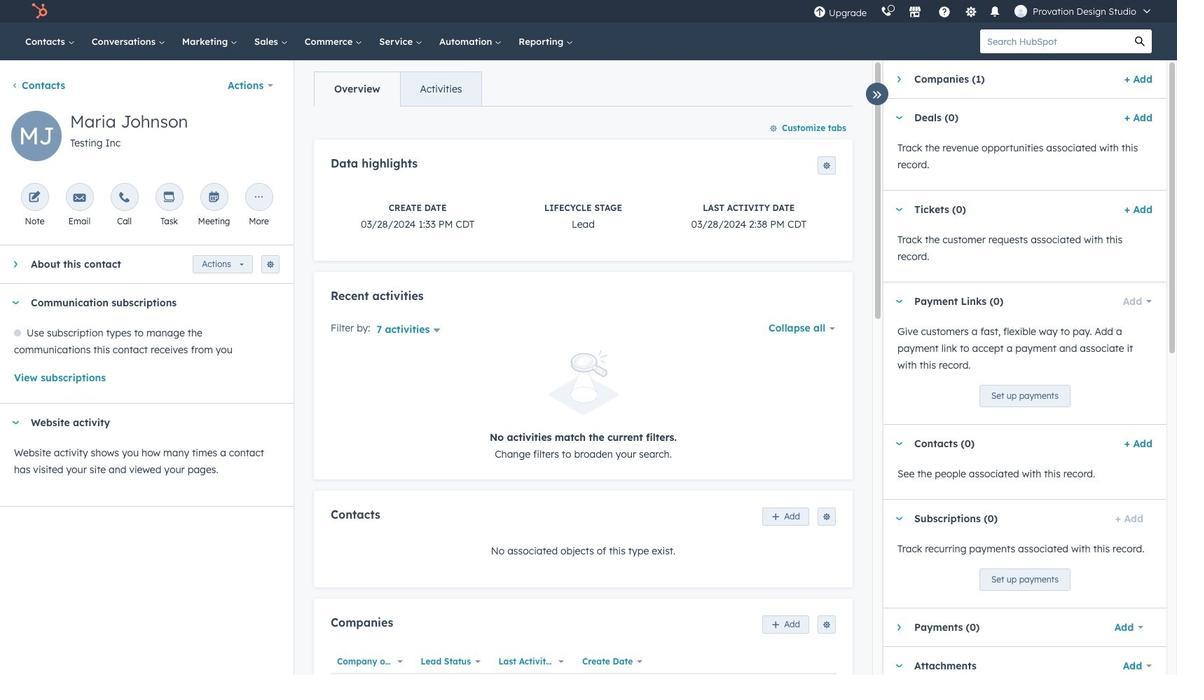 Task type: describe. For each thing, give the bounding box(es) containing it.
james peterson image
[[1015, 5, 1028, 18]]

call image
[[118, 191, 131, 205]]

manage card settings image
[[266, 261, 275, 269]]

Search HubSpot search field
[[981, 29, 1129, 53]]

note image
[[28, 191, 41, 205]]



Task type: locate. For each thing, give the bounding box(es) containing it.
caret image
[[898, 75, 901, 83], [895, 116, 904, 120], [895, 300, 904, 303], [895, 442, 904, 446], [895, 517, 904, 521], [898, 623, 901, 632], [895, 664, 904, 668]]

caret image
[[895, 208, 904, 211], [14, 260, 17, 269], [11, 301, 20, 305], [11, 421, 20, 425]]

meeting image
[[208, 191, 221, 205]]

menu
[[807, 0, 1161, 22]]

navigation
[[314, 72, 483, 107]]

more image
[[253, 191, 265, 205]]

marketplaces image
[[909, 6, 922, 19]]

task image
[[163, 191, 176, 205]]

email image
[[73, 191, 86, 205]]

alert
[[331, 351, 836, 462]]



Task type: vqa. For each thing, say whether or not it's contained in the screenshot.
NAVIGATION
yes



